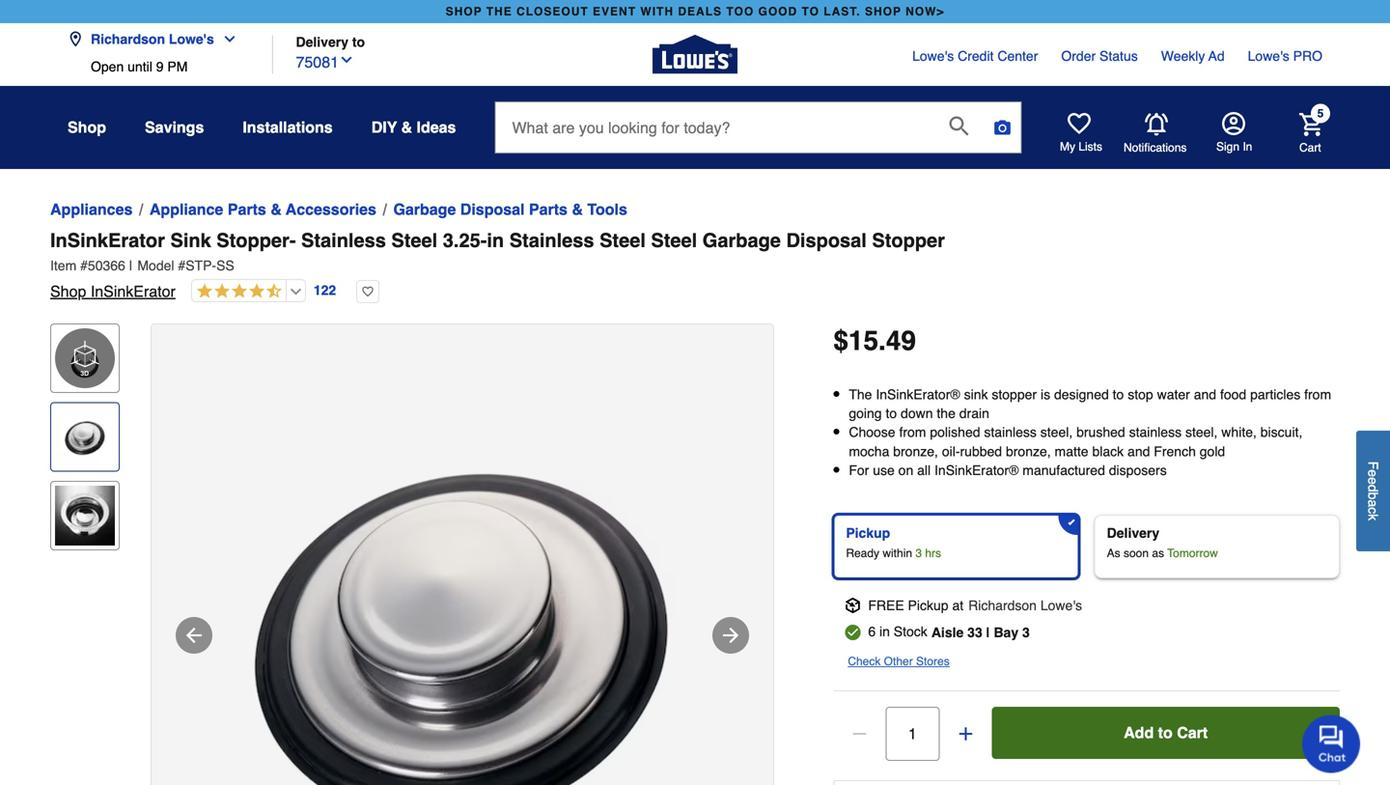 Task type: locate. For each thing, give the bounding box(es) containing it.
shop
[[446, 5, 482, 18], [865, 5, 902, 18]]

1 horizontal spatial stainless
[[510, 229, 595, 252]]

pickup ready within 3 hrs
[[846, 525, 942, 560]]

0 vertical spatial insinkerator®
[[876, 387, 961, 402]]

1 horizontal spatial steel
[[600, 229, 646, 252]]

the insinkerator® sink stopper is designed to stop water and food particles from going to down the drain choose from polished stainless steel, brushed stainless steel, white, biscuit, mocha bronze, oil-rubbed bronze, matte black and french gold for use on all insinkerator® manufactured disposers
[[849, 387, 1332, 478]]

1 vertical spatial chevron down image
[[339, 52, 354, 68]]

1 horizontal spatial disposal
[[787, 229, 867, 252]]

1 horizontal spatial richardson
[[969, 598, 1037, 613]]

49
[[887, 326, 917, 356]]

# right 'item'
[[80, 258, 88, 273]]

0 vertical spatial and
[[1195, 387, 1217, 402]]

option group
[[826, 507, 1348, 586]]

lowe's home improvement lists image
[[1068, 112, 1092, 135]]

shop down open
[[68, 118, 106, 136]]

disposal left stopper
[[787, 229, 867, 252]]

75081
[[296, 53, 339, 71]]

aisle
[[932, 625, 964, 640]]

disposal up 3.25-
[[461, 200, 525, 218]]

0 horizontal spatial #
[[80, 258, 88, 273]]

e
[[1366, 470, 1382, 477], [1366, 477, 1382, 485]]

delivery for to
[[296, 34, 349, 50]]

1 parts from the left
[[228, 200, 266, 218]]

1 vertical spatial shop
[[50, 283, 86, 300]]

#
[[80, 258, 88, 273], [178, 258, 186, 273]]

1 vertical spatial disposal
[[787, 229, 867, 252]]

2 horizontal spatial &
[[572, 200, 583, 218]]

my lists link
[[1061, 112, 1103, 155]]

1 horizontal spatial garbage
[[703, 229, 781, 252]]

appliance
[[150, 200, 223, 218]]

insinkerator®
[[876, 387, 961, 402], [935, 463, 1019, 478]]

0 horizontal spatial garbage
[[394, 200, 456, 218]]

1 vertical spatial garbage
[[703, 229, 781, 252]]

in right 6
[[880, 624, 891, 639]]

&
[[401, 118, 413, 136], [271, 200, 282, 218], [572, 200, 583, 218]]

weekly ad
[[1162, 48, 1225, 64]]

1 vertical spatial insinkerator
[[91, 283, 176, 300]]

at
[[953, 598, 964, 613]]

0 vertical spatial in
[[487, 229, 504, 252]]

1 horizontal spatial steel,
[[1186, 425, 1218, 440]]

b
[[1366, 492, 1382, 500]]

from right particles
[[1305, 387, 1332, 402]]

steel up "item number 5 0 3 6 6 and model number s t p - s s" element
[[651, 229, 698, 252]]

location image
[[68, 31, 83, 47]]

event
[[593, 5, 637, 18]]

2 shop from the left
[[865, 5, 902, 18]]

steel left 3.25-
[[392, 229, 438, 252]]

e up the b
[[1366, 477, 1382, 485]]

shop for shop insinkerator
[[50, 283, 86, 300]]

$ 15 . 49
[[834, 326, 917, 356]]

shop left the
[[446, 5, 482, 18]]

hrs
[[926, 547, 942, 560]]

stainless
[[985, 425, 1037, 440], [1130, 425, 1182, 440]]

particles
[[1251, 387, 1301, 402]]

delivery to
[[296, 34, 365, 50]]

1 horizontal spatial chevron down image
[[339, 52, 354, 68]]

within
[[883, 547, 913, 560]]

steel, up matte
[[1041, 425, 1073, 440]]

and
[[1195, 387, 1217, 402], [1128, 444, 1151, 459]]

model
[[138, 258, 174, 273]]

0 vertical spatial 3
[[916, 547, 923, 560]]

garbage up 3.25-
[[394, 200, 456, 218]]

delivery inside delivery as soon as tomorrow
[[1108, 525, 1160, 541]]

steel
[[392, 229, 438, 252], [600, 229, 646, 252], [651, 229, 698, 252]]

pickup image
[[846, 598, 861, 613]]

0 horizontal spatial stainless
[[985, 425, 1037, 440]]

1 horizontal spatial and
[[1195, 387, 1217, 402]]

2 stainless from the left
[[1130, 425, 1182, 440]]

richardson lowe's
[[91, 31, 214, 47]]

1 horizontal spatial pickup
[[909, 598, 949, 613]]

0 vertical spatial delivery
[[296, 34, 349, 50]]

stainless down the 'garbage disposal parts & tools' 'link'
[[510, 229, 595, 252]]

garbage up "item number 5 0 3 6 6 and model number s t p - s s" element
[[703, 229, 781, 252]]

parts up stopper-
[[228, 200, 266, 218]]

3 inside pickup ready within 3 hrs
[[916, 547, 923, 560]]

garbage disposal parts & tools
[[394, 200, 628, 218]]

& inside 'link'
[[572, 200, 583, 218]]

in
[[1244, 140, 1253, 154]]

0 horizontal spatial stainless
[[301, 229, 386, 252]]

1 vertical spatial delivery
[[1108, 525, 1160, 541]]

1 horizontal spatial #
[[178, 258, 186, 273]]

2 horizontal spatial steel
[[651, 229, 698, 252]]

insinkerator down model
[[91, 283, 176, 300]]

0 vertical spatial disposal
[[461, 200, 525, 218]]

bronze, up all
[[894, 444, 939, 459]]

3 left hrs
[[916, 547, 923, 560]]

add to cart
[[1124, 724, 1209, 742]]

lowe's inside button
[[169, 31, 214, 47]]

camera image
[[993, 118, 1013, 137]]

1 horizontal spatial stainless
[[1130, 425, 1182, 440]]

0 vertical spatial garbage
[[394, 200, 456, 218]]

1 horizontal spatial delivery
[[1108, 525, 1160, 541]]

6 in stock aisle 33 | bay 3
[[869, 624, 1030, 640]]

stock
[[894, 624, 928, 639]]

stainless up 'rubbed' in the right bottom of the page
[[985, 425, 1037, 440]]

parts left tools
[[529, 200, 568, 218]]

rubbed
[[961, 444, 1003, 459]]

0 vertical spatial pickup
[[846, 525, 891, 541]]

is
[[1041, 387, 1051, 402]]

stainless up the french
[[1130, 425, 1182, 440]]

0 horizontal spatial steel,
[[1041, 425, 1073, 440]]

choose
[[849, 425, 896, 440]]

option group containing pickup
[[826, 507, 1348, 586]]

0 vertical spatial insinkerator
[[50, 229, 165, 252]]

0 horizontal spatial in
[[487, 229, 504, 252]]

shop down 'item'
[[50, 283, 86, 300]]

0 horizontal spatial steel
[[392, 229, 438, 252]]

from down "down"
[[900, 425, 927, 440]]

f e e d b a c k
[[1366, 461, 1382, 521]]

2 parts from the left
[[529, 200, 568, 218]]

chevron down image
[[214, 31, 237, 47], [339, 52, 354, 68]]

0 vertical spatial cart
[[1300, 141, 1322, 154]]

shop
[[68, 118, 106, 136], [50, 283, 86, 300]]

pickup left at
[[909, 598, 949, 613]]

matte
[[1055, 444, 1089, 459]]

delivery
[[296, 34, 349, 50], [1108, 525, 1160, 541]]

1 horizontal spatial parts
[[529, 200, 568, 218]]

deals
[[678, 5, 723, 18]]

cart right add
[[1178, 724, 1209, 742]]

lowe's home improvement account image
[[1223, 112, 1246, 135]]

1 vertical spatial pickup
[[909, 598, 949, 613]]

insinkerator inside the insinkerator sink stopper- stainless steel 3.25-in stainless steel steel garbage disposal stopper item # 50366 | model # stp-ss
[[50, 229, 165, 252]]

0 horizontal spatial disposal
[[461, 200, 525, 218]]

to
[[802, 5, 820, 18]]

1 horizontal spatial bronze,
[[1006, 444, 1052, 459]]

cart down lowe's home improvement cart icon
[[1300, 141, 1322, 154]]

0 vertical spatial chevron down image
[[214, 31, 237, 47]]

& up stopper-
[[271, 200, 282, 218]]

polished
[[931, 425, 981, 440]]

0 horizontal spatial &
[[271, 200, 282, 218]]

& left tools
[[572, 200, 583, 218]]

1 horizontal spatial shop
[[865, 5, 902, 18]]

search image
[[950, 116, 969, 135]]

0 horizontal spatial parts
[[228, 200, 266, 218]]

3 inside 6 in stock aisle 33 | bay 3
[[1023, 625, 1030, 640]]

disposal
[[461, 200, 525, 218], [787, 229, 867, 252]]

0 vertical spatial from
[[1305, 387, 1332, 402]]

bronze, up "manufactured"
[[1006, 444, 1052, 459]]

shop for shop
[[68, 118, 106, 136]]

0 horizontal spatial from
[[900, 425, 927, 440]]

0 horizontal spatial shop
[[446, 5, 482, 18]]

garbage inside the insinkerator sink stopper- stainless steel 3.25-in stainless steel steel garbage disposal stopper item # 50366 | model # stp-ss
[[703, 229, 781, 252]]

steel, up gold
[[1186, 425, 1218, 440]]

1 stainless from the left
[[985, 425, 1037, 440]]

plus image
[[957, 724, 976, 744]]

insinkerator up the 50366
[[50, 229, 165, 252]]

steel,
[[1041, 425, 1073, 440], [1186, 425, 1218, 440]]

delivery up 75081
[[296, 34, 349, 50]]

and up disposers on the bottom
[[1128, 444, 1151, 459]]

sign in button
[[1217, 112, 1253, 155]]

1 horizontal spatial in
[[880, 624, 891, 639]]

| right 33
[[987, 625, 991, 640]]

drain
[[960, 406, 990, 421]]

1 shop from the left
[[446, 5, 482, 18]]

0 horizontal spatial richardson
[[91, 31, 165, 47]]

sign in
[[1217, 140, 1253, 154]]

None search field
[[495, 101, 1022, 169]]

0 horizontal spatial delivery
[[296, 34, 349, 50]]

from
[[1305, 387, 1332, 402], [900, 425, 927, 440]]

e up d
[[1366, 470, 1382, 477]]

pickup up the ready
[[846, 525, 891, 541]]

and left food
[[1195, 387, 1217, 402]]

ready
[[846, 547, 880, 560]]

1 vertical spatial in
[[880, 624, 891, 639]]

appliances
[[50, 200, 133, 218]]

1 horizontal spatial 3
[[1023, 625, 1030, 640]]

.
[[879, 326, 887, 356]]

1 vertical spatial cart
[[1178, 724, 1209, 742]]

0 vertical spatial shop
[[68, 118, 106, 136]]

check circle filled image
[[846, 625, 861, 640]]

center
[[998, 48, 1039, 64]]

biscuit,
[[1261, 425, 1303, 440]]

stainless
[[301, 229, 386, 252], [510, 229, 595, 252]]

insinkerator  #stp-ss - thumbnail2 image
[[55, 486, 115, 546]]

0 horizontal spatial 3
[[916, 547, 923, 560]]

manufactured
[[1023, 463, 1106, 478]]

1 horizontal spatial |
[[987, 625, 991, 640]]

| right the 50366
[[129, 258, 133, 273]]

shop right last.
[[865, 5, 902, 18]]

# right model
[[178, 258, 186, 273]]

with
[[641, 5, 674, 18]]

in inside the insinkerator sink stopper- stainless steel 3.25-in stainless steel steel garbage disposal stopper item # 50366 | model # stp-ss
[[487, 229, 504, 252]]

0 horizontal spatial |
[[129, 258, 133, 273]]

5
[[1318, 107, 1325, 120]]

lists
[[1079, 140, 1103, 154]]

1 vertical spatial |
[[987, 625, 991, 640]]

1 e from the top
[[1366, 470, 1382, 477]]

insinkerator® up "down"
[[876, 387, 961, 402]]

0 horizontal spatial cart
[[1178, 724, 1209, 742]]

richardson up 'bay'
[[969, 598, 1037, 613]]

free pickup at richardson lowe's
[[869, 598, 1083, 613]]

insinkerator® down 'rubbed' in the right bottom of the page
[[935, 463, 1019, 478]]

order status
[[1062, 48, 1139, 64]]

item
[[50, 258, 77, 273]]

stainless down accessories
[[301, 229, 386, 252]]

1 horizontal spatial cart
[[1300, 141, 1322, 154]]

delivery up soon
[[1108, 525, 1160, 541]]

richardson up open until 9 pm
[[91, 31, 165, 47]]

0 horizontal spatial chevron down image
[[214, 31, 237, 47]]

1 horizontal spatial from
[[1305, 387, 1332, 402]]

3 right 'bay'
[[1023, 625, 1030, 640]]

2 steel, from the left
[[1186, 425, 1218, 440]]

0 horizontal spatial pickup
[[846, 525, 891, 541]]

insinkerator  #stp-ss - thumbnail image
[[55, 407, 115, 467]]

pickup
[[846, 525, 891, 541], [909, 598, 949, 613]]

0 horizontal spatial bronze,
[[894, 444, 939, 459]]

1 vertical spatial and
[[1128, 444, 1151, 459]]

lowe's pro
[[1249, 48, 1323, 64]]

0 vertical spatial |
[[129, 258, 133, 273]]

pm
[[167, 59, 188, 74]]

richardson lowe's button
[[68, 20, 245, 59]]

cart
[[1300, 141, 1322, 154], [1178, 724, 1209, 742]]

accessories
[[286, 200, 377, 218]]

1 vertical spatial 3
[[1023, 625, 1030, 640]]

& right diy on the top of page
[[401, 118, 413, 136]]

arrow right image
[[720, 624, 743, 647]]

white,
[[1222, 425, 1258, 440]]

on
[[899, 463, 914, 478]]

delivery for as
[[1108, 525, 1160, 541]]

oil-
[[943, 444, 961, 459]]

as
[[1108, 547, 1121, 560]]

down
[[901, 406, 934, 421]]

open
[[91, 59, 124, 74]]

1 horizontal spatial &
[[401, 118, 413, 136]]

steel down tools
[[600, 229, 646, 252]]

order status link
[[1062, 46, 1139, 66]]

insinkerator  #stp-ss image
[[152, 325, 774, 785]]

f e e d b a c k button
[[1357, 431, 1391, 551]]

122
[[314, 283, 336, 298]]

in down the 'garbage disposal parts & tools' 'link'
[[487, 229, 504, 252]]

0 vertical spatial richardson
[[91, 31, 165, 47]]

garbage
[[394, 200, 456, 218], [703, 229, 781, 252]]

bronze,
[[894, 444, 939, 459], [1006, 444, 1052, 459]]

3.25-
[[443, 229, 487, 252]]

a
[[1366, 500, 1382, 507]]

pickup inside pickup ready within 3 hrs
[[846, 525, 891, 541]]

the
[[487, 5, 513, 18]]

1 vertical spatial richardson
[[969, 598, 1037, 613]]



Task type: describe. For each thing, give the bounding box(es) containing it.
0 horizontal spatial and
[[1128, 444, 1151, 459]]

Stepper number input field with increment and decrement buttons number field
[[886, 707, 940, 761]]

ad
[[1209, 48, 1225, 64]]

minus image
[[850, 724, 870, 744]]

good
[[759, 5, 798, 18]]

designed
[[1055, 387, 1110, 402]]

lowe's credit center link
[[913, 46, 1039, 66]]

shop the closeout event with deals too good to last. shop now> link
[[442, 0, 949, 23]]

the
[[937, 406, 956, 421]]

2 # from the left
[[178, 258, 186, 273]]

$
[[834, 326, 849, 356]]

use
[[873, 463, 895, 478]]

black
[[1093, 444, 1124, 459]]

tomorrow
[[1168, 547, 1219, 560]]

add to cart button
[[992, 707, 1341, 759]]

parts inside appliance parts & accessories link
[[228, 200, 266, 218]]

water
[[1158, 387, 1191, 402]]

diy & ideas
[[372, 118, 456, 136]]

1 # from the left
[[80, 258, 88, 273]]

open until 9 pm
[[91, 59, 188, 74]]

50366
[[88, 258, 125, 273]]

stop
[[1128, 387, 1154, 402]]

appliance parts & accessories
[[150, 200, 377, 218]]

lowe's home improvement cart image
[[1300, 113, 1323, 136]]

chat invite button image
[[1303, 714, 1362, 773]]

appliance parts & accessories link
[[150, 198, 377, 221]]

| inside the insinkerator sink stopper- stainless steel 3.25-in stainless steel steel garbage disposal stopper item # 50366 | model # stp-ss
[[129, 258, 133, 273]]

garbage inside 'link'
[[394, 200, 456, 218]]

appliances link
[[50, 198, 133, 221]]

insinkerator sink stopper- stainless steel 3.25-in stainless steel steel garbage disposal stopper item # 50366 | model # stp-ss
[[50, 229, 946, 273]]

disposal inside the 'garbage disposal parts & tools' 'link'
[[461, 200, 525, 218]]

2 steel from the left
[[600, 229, 646, 252]]

all
[[918, 463, 931, 478]]

weekly ad link
[[1162, 46, 1225, 66]]

ideas
[[417, 118, 456, 136]]

too
[[727, 5, 755, 18]]

3 steel from the left
[[651, 229, 698, 252]]

sink
[[965, 387, 989, 402]]

savings button
[[145, 110, 204, 145]]

shop button
[[68, 110, 106, 145]]

sink
[[170, 229, 211, 252]]

sign
[[1217, 140, 1240, 154]]

check
[[848, 655, 881, 668]]

75081 button
[[296, 49, 354, 74]]

add
[[1124, 724, 1155, 742]]

9
[[156, 59, 164, 74]]

closeout
[[517, 5, 589, 18]]

heart outline image
[[357, 280, 380, 303]]

diy
[[372, 118, 397, 136]]

| inside 6 in stock aisle 33 | bay 3
[[987, 625, 991, 640]]

check other stores button
[[848, 652, 950, 671]]

weekly
[[1162, 48, 1206, 64]]

1 bronze, from the left
[[894, 444, 939, 459]]

as
[[1153, 547, 1165, 560]]

2 e from the top
[[1366, 477, 1382, 485]]

for
[[849, 463, 870, 478]]

1 steel from the left
[[392, 229, 438, 252]]

disposers
[[1110, 463, 1168, 478]]

2 stainless from the left
[[510, 229, 595, 252]]

savings
[[145, 118, 204, 136]]

6
[[869, 624, 876, 639]]

parts inside the 'garbage disposal parts & tools' 'link'
[[529, 200, 568, 218]]

installations button
[[243, 110, 333, 145]]

& inside button
[[401, 118, 413, 136]]

gold
[[1200, 444, 1226, 459]]

pro
[[1294, 48, 1323, 64]]

lowe's home improvement logo image
[[653, 12, 738, 97]]

delivery as soon as tomorrow
[[1108, 525, 1219, 560]]

to inside button
[[1159, 724, 1173, 742]]

disposal inside the insinkerator sink stopper- stainless steel 3.25-in stainless steel steel garbage disposal stopper item # 50366 | model # stp-ss
[[787, 229, 867, 252]]

going
[[849, 406, 882, 421]]

4.5 stars image
[[192, 283, 282, 301]]

now>
[[906, 5, 945, 18]]

c
[[1366, 507, 1382, 514]]

2 bronze, from the left
[[1006, 444, 1052, 459]]

order
[[1062, 48, 1096, 64]]

status
[[1100, 48, 1139, 64]]

garbage disposal parts & tools link
[[394, 198, 628, 221]]

1 stainless from the left
[[301, 229, 386, 252]]

in inside 6 in stock aisle 33 | bay 3
[[880, 624, 891, 639]]

stopper-
[[217, 229, 296, 252]]

item number 5 0 3 6 6 and model number s t p - s s element
[[50, 256, 1341, 275]]

arrow left image
[[183, 624, 206, 647]]

f
[[1366, 461, 1382, 470]]

my
[[1061, 140, 1076, 154]]

richardson inside richardson lowe's button
[[91, 31, 165, 47]]

until
[[128, 59, 152, 74]]

chevron down image inside richardson lowe's button
[[214, 31, 237, 47]]

bay
[[994, 625, 1019, 640]]

lowe's home improvement notification center image
[[1146, 113, 1169, 136]]

stopper
[[873, 229, 946, 252]]

1 vertical spatial insinkerator®
[[935, 463, 1019, 478]]

chevron down image inside 75081 button
[[339, 52, 354, 68]]

k
[[1366, 514, 1382, 521]]

installations
[[243, 118, 333, 136]]

tools
[[588, 200, 628, 218]]

free
[[869, 598, 905, 613]]

1 vertical spatial from
[[900, 425, 927, 440]]

stores
[[917, 655, 950, 668]]

mocha
[[849, 444, 890, 459]]

stp-
[[186, 258, 216, 273]]

Search Query text field
[[496, 102, 935, 153]]

last.
[[824, 5, 861, 18]]

cart inside button
[[1178, 724, 1209, 742]]

lowe's credit center
[[913, 48, 1039, 64]]

1 steel, from the left
[[1041, 425, 1073, 440]]



Task type: vqa. For each thing, say whether or not it's contained in the screenshot.
Fully
no



